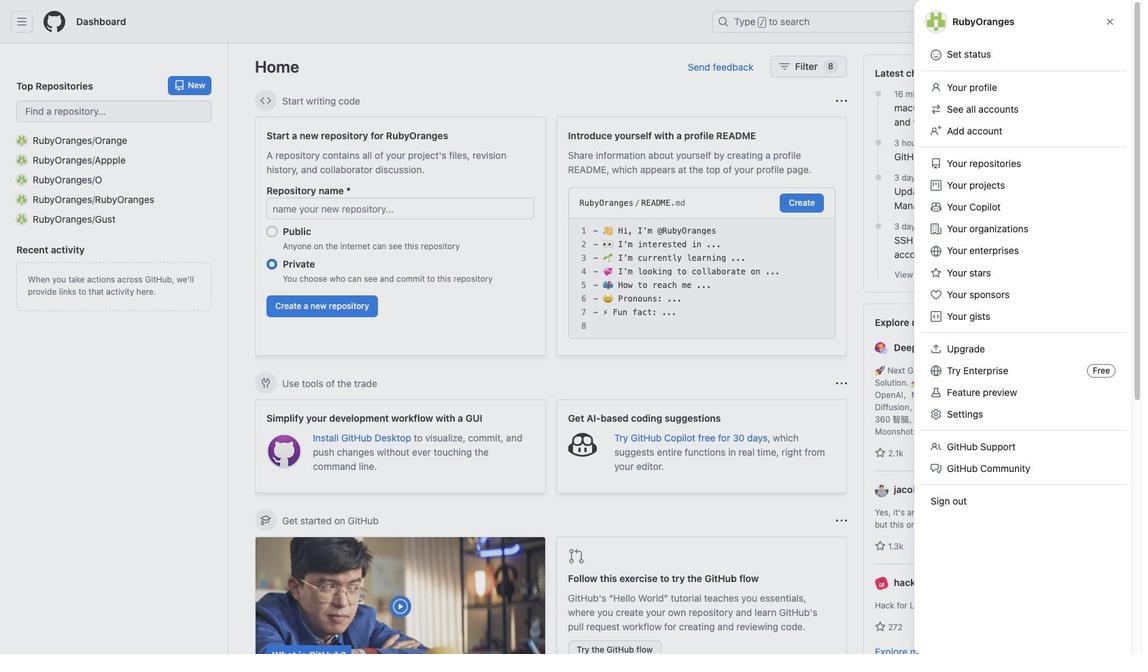 Task type: describe. For each thing, give the bounding box(es) containing it.
star image
[[875, 448, 886, 459]]

1 dot fill image from the top
[[873, 88, 884, 99]]

dot fill image
[[873, 221, 884, 232]]

explore element
[[864, 54, 1106, 655]]

triangle down image
[[993, 16, 1004, 27]]

1 star image from the top
[[875, 541, 886, 552]]



Task type: vqa. For each thing, say whether or not it's contained in the screenshot.
1st dot fill icon from the top
yes



Task type: locate. For each thing, give the bounding box(es) containing it.
command palette image
[[934, 16, 945, 27]]

homepage image
[[44, 11, 65, 33]]

star image
[[875, 541, 886, 552], [875, 622, 886, 633]]

3 dot fill image from the top
[[873, 172, 884, 183]]

1 vertical spatial star image
[[875, 622, 886, 633]]

2 dot fill image from the top
[[873, 137, 884, 148]]

2 vertical spatial dot fill image
[[873, 172, 884, 183]]

dot fill image
[[873, 88, 884, 99], [873, 137, 884, 148], [873, 172, 884, 183]]

account element
[[0, 44, 228, 655]]

1 vertical spatial dot fill image
[[873, 137, 884, 148]]

0 vertical spatial dot fill image
[[873, 88, 884, 99]]

plus image
[[977, 16, 987, 27]]

2 star image from the top
[[875, 622, 886, 633]]

explore repositories navigation
[[864, 304, 1106, 655]]

0 vertical spatial star image
[[875, 541, 886, 552]]



